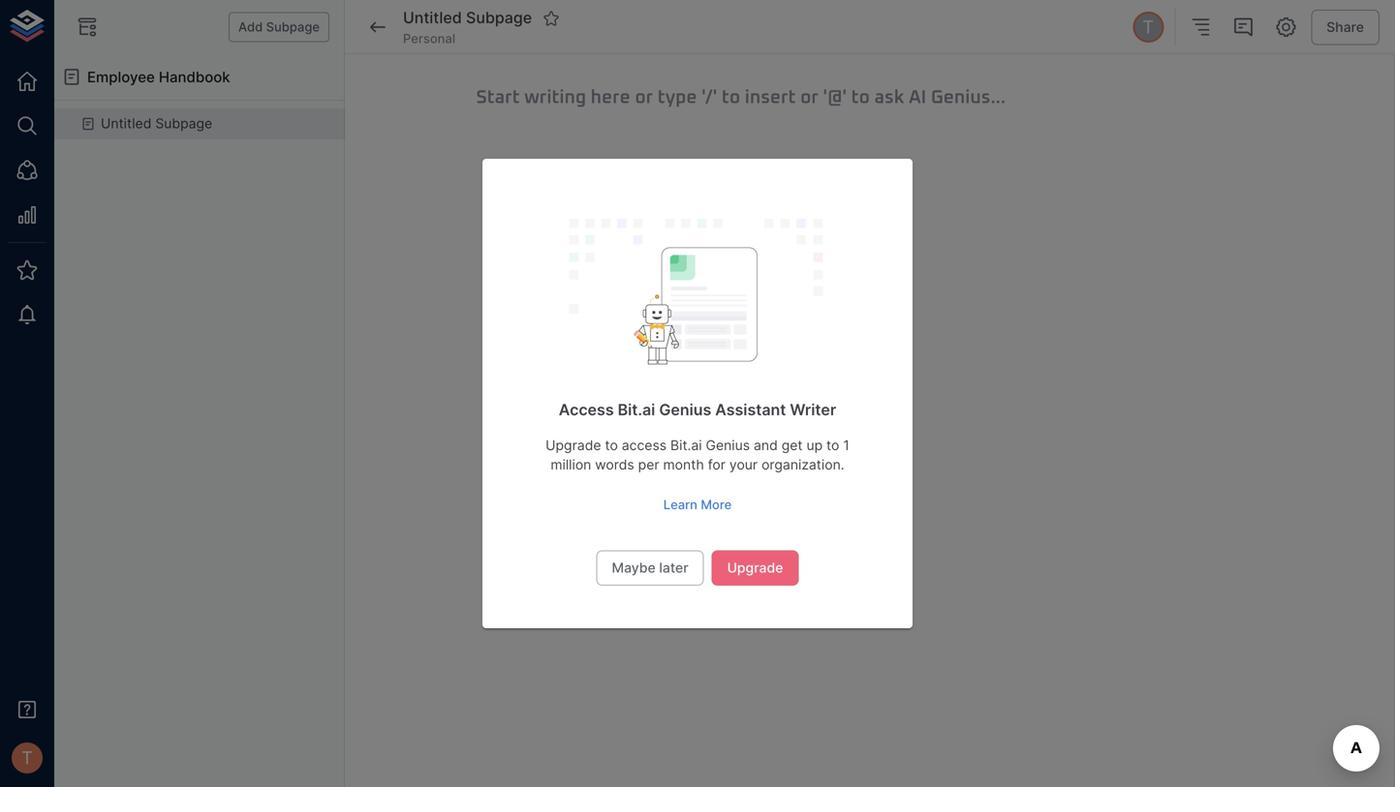 Task type: describe. For each thing, give the bounding box(es) containing it.
for
[[708, 457, 726, 473]]

0 vertical spatial untitled subpage
[[403, 8, 532, 27]]

learn more
[[664, 497, 732, 512]]

later
[[659, 560, 689, 577]]

million
[[551, 457, 591, 473]]

your
[[730, 457, 758, 473]]

upgrade for upgrade to access bit.ai genius and get up to 1 million words per month for your organization.
[[546, 438, 601, 454]]

favorite image
[[543, 10, 560, 27]]

upgrade to access bit.ai genius and get up to 1 million words per month for your organization.
[[546, 438, 850, 473]]

words
[[595, 457, 634, 473]]

subpage for untitled subpage link
[[155, 116, 212, 132]]

maybe later
[[612, 560, 689, 577]]

per
[[638, 457, 660, 473]]

maybe
[[612, 560, 656, 577]]

0 vertical spatial genius
[[659, 400, 712, 419]]

up
[[807, 438, 823, 454]]

and
[[754, 438, 778, 454]]

assistant
[[715, 400, 786, 419]]

0 vertical spatial t button
[[1130, 9, 1167, 46]]

t for the bottommost t button
[[21, 748, 33, 769]]

0 horizontal spatial bit.ai
[[618, 400, 655, 419]]

0 vertical spatial untitled
[[403, 8, 462, 27]]

share
[[1327, 19, 1364, 35]]

personal
[[403, 31, 456, 46]]

comments image
[[1232, 16, 1255, 39]]

learn
[[664, 497, 698, 512]]

add subpage
[[238, 20, 320, 35]]



Task type: locate. For each thing, give the bounding box(es) containing it.
genius up for
[[706, 438, 750, 454]]

0 horizontal spatial untitled
[[101, 116, 152, 132]]

share button
[[1311, 9, 1380, 45]]

1 horizontal spatial bit.ai
[[671, 438, 702, 454]]

upgrade button
[[712, 551, 799, 586]]

untitled up 'personal'
[[403, 8, 462, 27]]

untitled subpage up 'personal'
[[403, 8, 532, 27]]

1 horizontal spatial t
[[1143, 16, 1154, 38]]

1 horizontal spatial to
[[827, 438, 840, 454]]

genius
[[659, 400, 712, 419], [706, 438, 750, 454]]

access
[[622, 438, 667, 454]]

table of contents image
[[1189, 16, 1213, 39]]

1 horizontal spatial untitled subpage
[[403, 8, 532, 27]]

to left 1
[[827, 438, 840, 454]]

t for the topmost t button
[[1143, 16, 1154, 38]]

1 vertical spatial t
[[21, 748, 33, 769]]

bit.ai up month
[[671, 438, 702, 454]]

learn more button
[[659, 490, 737, 520]]

organization.
[[762, 457, 845, 473]]

0 horizontal spatial subpage
[[155, 116, 212, 132]]

t
[[1143, 16, 1154, 38], [21, 748, 33, 769]]

more
[[701, 497, 732, 512]]

0 vertical spatial bit.ai
[[618, 400, 655, 419]]

1 vertical spatial untitled subpage
[[101, 116, 212, 132]]

hide wiki image
[[76, 16, 99, 39]]

to
[[605, 438, 618, 454], [827, 438, 840, 454]]

subpage inside add subpage button
[[266, 20, 320, 35]]

bit.ai up "access"
[[618, 400, 655, 419]]

1 vertical spatial genius
[[706, 438, 750, 454]]

2 to from the left
[[827, 438, 840, 454]]

1 to from the left
[[605, 438, 618, 454]]

access bit.ai genius assistant writer
[[559, 400, 837, 419]]

untitled subpage down "employee handbook"
[[101, 116, 212, 132]]

handbook
[[159, 68, 230, 86]]

maybe later button
[[596, 551, 704, 586]]

subpage for add subpage button
[[266, 20, 320, 35]]

1
[[843, 438, 850, 454]]

1 vertical spatial t button
[[6, 737, 48, 780]]

subpage inside untitled subpage link
[[155, 116, 212, 132]]

1 horizontal spatial subpage
[[266, 20, 320, 35]]

employee handbook link
[[54, 54, 345, 101]]

1 horizontal spatial t button
[[1130, 9, 1167, 46]]

bit.ai inside upgrade to access bit.ai genius and get up to 1 million words per month for your organization.
[[671, 438, 702, 454]]

get
[[782, 438, 803, 454]]

writer
[[790, 400, 837, 419]]

untitled down employee
[[101, 116, 152, 132]]

settings image
[[1275, 16, 1298, 39]]

employee handbook
[[87, 68, 230, 86]]

0 horizontal spatial untitled subpage
[[101, 116, 212, 132]]

0 horizontal spatial to
[[605, 438, 618, 454]]

untitled subpage link
[[101, 115, 212, 134]]

access
[[559, 400, 614, 419]]

genius inside upgrade to access bit.ai genius and get up to 1 million words per month for your organization.
[[706, 438, 750, 454]]

0 vertical spatial t
[[1143, 16, 1154, 38]]

0 horizontal spatial t button
[[6, 737, 48, 780]]

add
[[238, 20, 263, 35]]

go back image
[[366, 16, 390, 39]]

subpage right add
[[266, 20, 320, 35]]

2 horizontal spatial subpage
[[466, 8, 532, 27]]

0 horizontal spatial upgrade
[[546, 438, 601, 454]]

upgrade inside button
[[727, 560, 783, 577]]

1 vertical spatial upgrade
[[727, 560, 783, 577]]

subpage
[[466, 8, 532, 27], [266, 20, 320, 35], [155, 116, 212, 132]]

add subpage button
[[229, 12, 329, 42]]

t button
[[1130, 9, 1167, 46], [6, 737, 48, 780]]

1 horizontal spatial untitled
[[403, 8, 462, 27]]

personal link
[[403, 30, 456, 48]]

bit.ai
[[618, 400, 655, 419], [671, 438, 702, 454]]

upgrade for upgrade
[[727, 560, 783, 577]]

1 horizontal spatial upgrade
[[727, 560, 783, 577]]

1 vertical spatial untitled
[[101, 116, 152, 132]]

genius up upgrade to access bit.ai genius and get up to 1 million words per month for your organization.
[[659, 400, 712, 419]]

upgrade up million
[[546, 438, 601, 454]]

month
[[663, 457, 704, 473]]

subpage left favorite image
[[466, 8, 532, 27]]

untitled subpage
[[403, 8, 532, 27], [101, 116, 212, 132]]

upgrade inside upgrade to access bit.ai genius and get up to 1 million words per month for your organization.
[[546, 438, 601, 454]]

upgrade
[[546, 438, 601, 454], [727, 560, 783, 577]]

1 vertical spatial bit.ai
[[671, 438, 702, 454]]

employee
[[87, 68, 155, 86]]

upgrade down more
[[727, 560, 783, 577]]

0 horizontal spatial t
[[21, 748, 33, 769]]

subpage down handbook
[[155, 116, 212, 132]]

0 vertical spatial upgrade
[[546, 438, 601, 454]]

untitled
[[403, 8, 462, 27], [101, 116, 152, 132]]

to up words
[[605, 438, 618, 454]]



Task type: vqa. For each thing, say whether or not it's contained in the screenshot.
Untitled Subpage Link
yes



